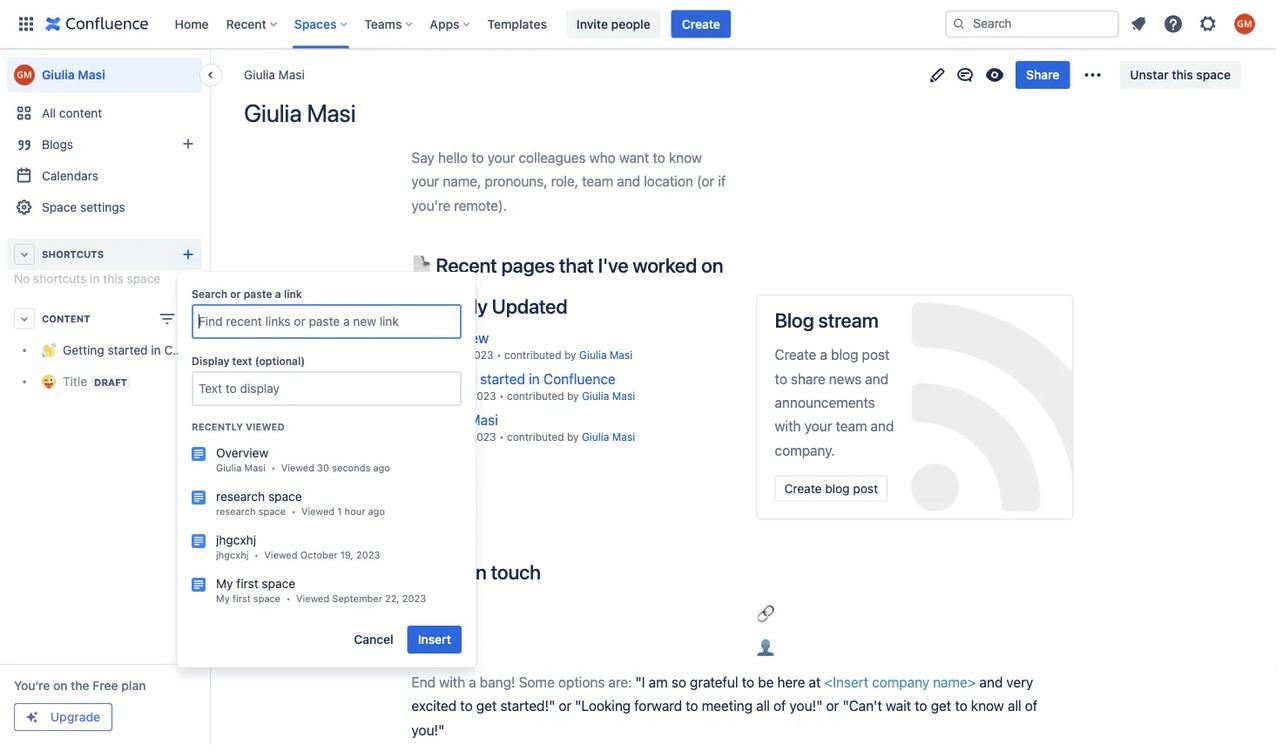 Task type: locate. For each thing, give the bounding box(es) containing it.
1 horizontal spatial your
[[488, 149, 515, 166]]

insert button
[[408, 626, 462, 654]]

forward
[[635, 698, 683, 714]]

a inside create a blog post to share news and announcements with your team and company.
[[821, 346, 828, 363]]

edit this page image
[[927, 65, 948, 85]]

you're
[[412, 197, 451, 213]]

invite
[[577, 17, 608, 31]]

0 horizontal spatial you!"
[[412, 722, 445, 738]]

1 vertical spatial a
[[821, 346, 828, 363]]

grateful
[[690, 674, 739, 690]]

ago right hour
[[368, 506, 385, 517]]

0 vertical spatial getting started in confluence link
[[7, 335, 229, 366]]

a
[[275, 288, 281, 300], [821, 346, 828, 363], [469, 674, 476, 690]]

30
[[317, 462, 330, 474]]

research up jhgcxhj jhgcxhj • viewed october 19, 2023
[[216, 506, 256, 517]]

list item image for my
[[192, 578, 206, 592]]

create right people
[[682, 17, 721, 31]]

to left share
[[775, 370, 788, 387]]

giulia masi
[[42, 68, 105, 82], [244, 68, 305, 82], [244, 98, 356, 127], [430, 411, 498, 428]]

1 vertical spatial on
[[53, 679, 68, 693]]

1 horizontal spatial a
[[469, 674, 476, 690]]

draft
[[94, 377, 127, 388]]

1 vertical spatial 22,
[[452, 431, 468, 443]]

research down recently viewed
[[216, 489, 265, 504]]

post inside create a blog post to share news and announcements with your team and company.
[[863, 346, 890, 363]]

1 vertical spatial ago
[[368, 506, 385, 517]]

1 horizontal spatial with
[[775, 418, 801, 435]]

giulia inside space element
[[42, 68, 75, 82]]

share
[[791, 370, 826, 387]]

to right wait
[[915, 698, 928, 714]]

no shortcuts in this space
[[14, 272, 161, 286]]

overview inside overview giulia masi • viewed 30 seconds ago
[[216, 446, 269, 460]]

and
[[617, 173, 641, 190], [866, 370, 889, 387], [871, 418, 895, 435], [980, 674, 1004, 690]]

contributed
[[505, 349, 562, 361], [507, 390, 564, 402], [507, 431, 564, 443]]

1 vertical spatial with
[[439, 674, 466, 690]]

cancel
[[354, 632, 394, 647]]

say
[[412, 149, 435, 166]]

you!" down at
[[790, 698, 823, 714]]

ago right seconds
[[373, 462, 390, 474]]

blog up news
[[831, 346, 859, 363]]

of down here
[[774, 698, 787, 714]]

create a blog image
[[178, 133, 199, 154]]

this right unstar at the right top of page
[[1173, 68, 1194, 82]]

getting started in confluence down 'oct 19, 2023 • contributed by'
[[430, 370, 616, 387]]

1 vertical spatial recent
[[436, 253, 497, 277]]

some
[[519, 674, 555, 690]]

create for create blog post
[[785, 481, 822, 495]]

2 horizontal spatial your
[[805, 418, 833, 435]]

blog down company.
[[826, 481, 850, 495]]

want
[[620, 149, 650, 166]]

started down 'oct 19, 2023 • contributed by'
[[480, 370, 526, 387]]

19, down overview link
[[451, 349, 465, 361]]

1 horizontal spatial 19,
[[451, 349, 465, 361]]

templates
[[488, 17, 547, 31]]

viewed left 30
[[281, 462, 315, 474]]

0 vertical spatial started
[[108, 343, 148, 357]]

shortcuts
[[33, 272, 87, 286]]

1 horizontal spatial confluence
[[544, 370, 616, 387]]

all down be
[[757, 698, 770, 714]]

1 horizontal spatial getting
[[430, 370, 477, 387]]

know down name>
[[972, 698, 1005, 714]]

0 horizontal spatial on
[[53, 679, 68, 693]]

1 get from the left
[[477, 698, 497, 714]]

giulia masi link down recent dropdown button
[[244, 66, 305, 84]]

0 vertical spatial recent
[[226, 17, 267, 31]]

calendars
[[42, 169, 98, 183]]

updated
[[492, 295, 568, 318]]

to down end with a bang! some options are: "i am so grateful to be here at <insert company name>
[[686, 698, 699, 714]]

stream
[[819, 308, 879, 332]]

your down announcements
[[805, 418, 833, 435]]

2 get from the left
[[931, 698, 952, 714]]

0 vertical spatial first
[[236, 577, 259, 591]]

0 horizontal spatial all
[[757, 698, 770, 714]]

of
[[774, 698, 787, 714], [1026, 698, 1038, 714]]

0 vertical spatial 22,
[[452, 390, 468, 402]]

know inside and very excited to get started!" or "looking forward to meeting all of you!" or "can't wait to get to know all of you!"
[[972, 698, 1005, 714]]

0 horizontal spatial getting
[[63, 343, 104, 357]]

getting down content
[[63, 343, 104, 357]]

1 vertical spatial you!"
[[412, 722, 445, 738]]

0 vertical spatial your
[[488, 149, 515, 166]]

1 vertical spatial recently
[[192, 421, 243, 433]]

giulia masi link inside space element
[[7, 58, 202, 92]]

hello
[[438, 149, 468, 166]]

recently viewed list box
[[178, 438, 476, 612]]

0 vertical spatial my
[[216, 577, 233, 591]]

0 horizontal spatial getting started in confluence link
[[7, 335, 229, 366]]

space settings
[[42, 200, 125, 214]]

1 vertical spatial getting
[[430, 370, 477, 387]]

get
[[477, 698, 497, 714], [931, 698, 952, 714]]

<insert
[[825, 674, 869, 690]]

appswitcher icon image
[[16, 14, 37, 34]]

your inside create a blog post to share news and announcements with your team and company.
[[805, 418, 833, 435]]

recent inside dropdown button
[[226, 17, 267, 31]]

your down say
[[412, 173, 439, 190]]

1 vertical spatial sep
[[430, 431, 449, 443]]

recently
[[412, 295, 488, 318], [192, 421, 243, 433]]

by for masi
[[567, 431, 579, 443]]

get down "bang!"
[[477, 698, 497, 714]]

2023 for giulia masi
[[471, 431, 496, 443]]

1 vertical spatial getting started in confluence
[[430, 370, 616, 387]]

overview up oct
[[430, 329, 489, 346]]

this inside "button"
[[1173, 68, 1194, 82]]

in down 'oct 19, 2023 • contributed by'
[[529, 370, 540, 387]]

1 horizontal spatial overview
[[430, 329, 489, 346]]

overview for overview
[[430, 329, 489, 346]]

1 horizontal spatial all
[[1008, 698, 1022, 714]]

1 research from the top
[[216, 489, 265, 504]]

0 horizontal spatial 19,
[[341, 550, 354, 561]]

list item image
[[192, 447, 206, 461], [192, 491, 206, 505], [192, 578, 206, 592]]

list item image down recently viewed
[[192, 447, 206, 461]]

jhgcxhj jhgcxhj • viewed october 19, 2023
[[216, 533, 380, 561]]

recent
[[226, 17, 267, 31], [436, 253, 497, 277]]

create link
[[672, 10, 731, 38]]

or down <insert
[[827, 698, 840, 714]]

0 horizontal spatial of
[[774, 698, 787, 714]]

0 horizontal spatial getting started in confluence
[[63, 343, 229, 357]]

all content link
[[7, 98, 202, 129]]

0 vertical spatial confluence
[[164, 343, 229, 357]]

create for create a blog post to share news and announcements with your team and company.
[[775, 346, 817, 363]]

wait
[[886, 698, 912, 714]]

getting started in confluence
[[63, 343, 229, 357], [430, 370, 616, 387]]

in right get on the bottom left of the page
[[472, 560, 487, 584]]

• inside research space research space • viewed 1 hour ago
[[291, 506, 296, 517]]

team down who
[[582, 173, 614, 190]]

viewed left 1
[[302, 506, 335, 517]]

2 sep 22, 2023 • contributed by from the top
[[430, 431, 582, 443]]

in left display
[[151, 343, 161, 357]]

content button
[[7, 303, 202, 335]]

0 horizontal spatial giulia masi link
[[7, 58, 202, 92]]

this down shortcuts dropdown button
[[103, 272, 124, 286]]

2023 for overview
[[468, 349, 494, 361]]

oct
[[430, 349, 448, 361]]

0 horizontal spatial overview
[[216, 446, 269, 460]]

name,
[[443, 173, 481, 190]]

you!" down excited
[[412, 722, 445, 738]]

create a page image
[[178, 309, 199, 329]]

getting started in confluence tree
[[7, 335, 229, 397]]

19, right october
[[341, 550, 354, 561]]

1 sep 22, 2023 • contributed by from the top
[[430, 390, 582, 402]]

• inside overview giulia masi • viewed 30 seconds ago
[[271, 462, 276, 474]]

all
[[42, 106, 56, 120]]

2 vertical spatial list item image
[[192, 578, 206, 592]]

0 vertical spatial team
[[582, 173, 614, 190]]

content
[[42, 313, 90, 325]]

0 horizontal spatial recent
[[226, 17, 267, 31]]

viewed left october
[[264, 550, 298, 561]]

you're
[[14, 679, 50, 693]]

confluence image
[[45, 14, 149, 34], [45, 14, 149, 34]]

and left very
[[980, 674, 1004, 690]]

with inside create a blog post to share news and announcements with your team and company.
[[775, 418, 801, 435]]

a left link
[[275, 288, 281, 300]]

0 horizontal spatial get
[[477, 698, 497, 714]]

recent button
[[221, 10, 284, 38]]

say hello to your colleagues who want to know your name, pronouns, role, team and location (or if you're remote).
[[412, 149, 730, 213]]

unstar this space button
[[1120, 61, 1242, 89]]

0 vertical spatial getting started in confluence
[[63, 343, 229, 357]]

giulia masi link up all content link
[[7, 58, 202, 92]]

💼
[[412, 639, 429, 656]]

on right worked at the top
[[702, 253, 724, 277]]

confluence down 'oct 19, 2023 • contributed by'
[[544, 370, 616, 387]]

1 list item image from the top
[[192, 447, 206, 461]]

bang!
[[480, 674, 516, 690]]

research
[[216, 489, 265, 504], [216, 506, 256, 517]]

in down shortcuts dropdown button
[[90, 272, 100, 286]]

1 vertical spatial by
[[567, 390, 579, 402]]

0 horizontal spatial this
[[103, 272, 124, 286]]

0 horizontal spatial team
[[582, 173, 614, 190]]

getting started in confluence link up draft
[[7, 335, 229, 366]]

notification icon image
[[1129, 14, 1150, 34]]

0 vertical spatial sep 22, 2023 • contributed by
[[430, 390, 582, 402]]

overview
[[430, 329, 489, 346], [216, 446, 269, 460]]

1 horizontal spatial get
[[931, 698, 952, 714]]

blog inside create a blog post to share news and announcements with your team and company.
[[831, 346, 859, 363]]

jhgcxhj right list item image
[[216, 533, 256, 547]]

0 horizontal spatial started
[[108, 343, 148, 357]]

1 vertical spatial jhgcxhj
[[216, 550, 249, 561]]

and down the want
[[617, 173, 641, 190]]

1 horizontal spatial on
[[702, 253, 724, 277]]

0 vertical spatial by
[[565, 349, 577, 361]]

getting started in confluence link down 'oct 19, 2023 • contributed by'
[[430, 370, 616, 387]]

0 vertical spatial post
[[863, 346, 890, 363]]

3 list item image from the top
[[192, 578, 206, 592]]

confluence
[[164, 343, 229, 357], [544, 370, 616, 387]]

giulia inside overview giulia masi • viewed 30 seconds ago
[[216, 462, 242, 474]]

2023 inside jhgcxhj jhgcxhj • viewed october 19, 2023
[[356, 550, 380, 561]]

0 vertical spatial getting
[[63, 343, 104, 357]]

recent right home
[[226, 17, 267, 31]]

1 horizontal spatial recently
[[412, 295, 488, 318]]

recently up overview link
[[412, 295, 488, 318]]

know up location
[[669, 149, 702, 166]]

very
[[1007, 674, 1034, 690]]

know
[[669, 149, 702, 166], [972, 698, 1005, 714]]

0 vertical spatial blog
[[831, 346, 859, 363]]

0 vertical spatial sep
[[430, 390, 449, 402]]

on left the
[[53, 679, 68, 693]]

masi
[[78, 68, 105, 82], [279, 68, 305, 82], [307, 98, 356, 127], [469, 411, 498, 428], [244, 462, 266, 474]]

with up company.
[[775, 418, 801, 435]]

get down name>
[[931, 698, 952, 714]]

1 of from the left
[[774, 698, 787, 714]]

1 vertical spatial list item image
[[192, 491, 206, 505]]

or down options
[[559, 698, 572, 714]]

overview option
[[178, 438, 476, 481]]

shortcuts button
[[7, 239, 202, 270]]

list item image up list item image
[[192, 491, 206, 505]]

location
[[644, 173, 694, 190]]

1 sep from the top
[[430, 390, 449, 402]]

0 vertical spatial overview
[[430, 329, 489, 346]]

1 vertical spatial contributed
[[507, 390, 564, 402]]

company
[[873, 674, 930, 690]]

sep for giulia masi
[[430, 431, 449, 443]]

1 vertical spatial sep 22, 2023 • contributed by
[[430, 431, 582, 443]]

1 vertical spatial this
[[103, 272, 124, 286]]

by for started
[[567, 390, 579, 402]]

2023
[[468, 349, 494, 361], [471, 390, 496, 402], [471, 431, 496, 443], [356, 550, 380, 561], [403, 593, 426, 604]]

of down very
[[1026, 698, 1038, 714]]

banner
[[0, 0, 1277, 49]]

Search field
[[946, 10, 1120, 38]]

1 vertical spatial create
[[775, 346, 817, 363]]

recently down display
[[192, 421, 243, 433]]

create inside create a blog post to share news and announcements with your team and company.
[[775, 346, 817, 363]]

1 vertical spatial post
[[854, 481, 879, 495]]

overview down recently viewed
[[216, 446, 269, 460]]

giulia masi link down oct
[[430, 411, 498, 428]]

list item image inside my first space option
[[192, 578, 206, 592]]

2 horizontal spatial a
[[821, 346, 828, 363]]

1 horizontal spatial team
[[836, 418, 868, 435]]

with right "end"
[[439, 674, 466, 690]]

research space option
[[178, 481, 476, 525]]

2 sep from the top
[[430, 431, 449, 443]]

1 horizontal spatial this
[[1173, 68, 1194, 82]]

list item image down list item image
[[192, 578, 206, 592]]

or left paste
[[230, 288, 241, 300]]

1 horizontal spatial or
[[559, 698, 572, 714]]

0 vertical spatial jhgcxhj
[[216, 533, 256, 547]]

1 vertical spatial started
[[480, 370, 526, 387]]

masi inside overview giulia masi • viewed 30 seconds ago
[[244, 462, 266, 474]]

a left "bang!"
[[469, 674, 476, 690]]

overview giulia masi • viewed 30 seconds ago
[[216, 446, 390, 474]]

1 vertical spatial your
[[412, 173, 439, 190]]

on inside space element
[[53, 679, 68, 693]]

viewed
[[246, 421, 285, 433], [281, 462, 315, 474], [302, 506, 335, 517], [264, 550, 298, 561], [296, 593, 330, 604]]

1 vertical spatial my
[[216, 593, 230, 604]]

viewed inside research space research space • viewed 1 hour ago
[[302, 506, 335, 517]]

blog
[[775, 308, 815, 332]]

1 vertical spatial blog
[[826, 481, 850, 495]]

all down very
[[1008, 698, 1022, 714]]

2 vertical spatial create
[[785, 481, 822, 495]]

getting started in confluence up draft
[[63, 343, 229, 357]]

2 list item image from the top
[[192, 491, 206, 505]]

create blog post button
[[775, 475, 888, 502]]

if
[[719, 173, 726, 190]]

and inside and very excited to get started!" or "looking forward to meeting all of you!" or "can't wait to get to know all of you!"
[[980, 674, 1004, 690]]

0 vertical spatial ago
[[373, 462, 390, 474]]

pages
[[502, 253, 555, 277]]

0 horizontal spatial know
[[669, 149, 702, 166]]

0 vertical spatial know
[[669, 149, 702, 166]]

confluence down create a page image
[[164, 343, 229, 357]]

1 jhgcxhj from the top
[[216, 533, 256, 547]]

1 horizontal spatial giulia masi link
[[244, 66, 305, 84]]

jhgcxhj down research space research space • viewed 1 hour ago
[[216, 550, 249, 561]]

2 vertical spatial 22,
[[385, 593, 400, 604]]

your up pronouns, at the top left of page
[[488, 149, 515, 166]]

recent right 📄
[[436, 253, 497, 277]]

create up share
[[775, 346, 817, 363]]

0 horizontal spatial a
[[275, 288, 281, 300]]

paste
[[244, 288, 272, 300]]

or
[[230, 288, 241, 300], [559, 698, 572, 714], [827, 698, 840, 714]]

•
[[497, 349, 502, 361], [499, 390, 504, 402], [499, 431, 504, 443], [271, 462, 276, 474], [291, 506, 296, 517], [254, 550, 259, 561], [286, 593, 291, 604]]

blog
[[831, 346, 859, 363], [826, 481, 850, 495]]

team down announcements
[[836, 418, 868, 435]]

viewed inside jhgcxhj jhgcxhj • viewed october 19, 2023
[[264, 550, 298, 561]]

1 horizontal spatial you!"
[[790, 698, 823, 714]]

started up draft
[[108, 343, 148, 357]]

know inside the say hello to your colleagues who want to know your name, pronouns, role, team and location (or if you're remote).
[[669, 149, 702, 166]]

a up share
[[821, 346, 828, 363]]

here
[[778, 674, 806, 690]]

1 vertical spatial getting started in confluence link
[[430, 370, 616, 387]]

sep
[[430, 390, 449, 402], [430, 431, 449, 443]]

sep 22, 2023 • contributed by
[[430, 390, 582, 402], [430, 431, 582, 443]]

getting down oct
[[430, 370, 477, 387]]

that
[[559, 253, 594, 277]]

list item image inside research space option
[[192, 491, 206, 505]]

september
[[332, 593, 383, 604]]

0 vertical spatial list item image
[[192, 447, 206, 461]]

list item image inside overview option
[[192, 447, 206, 461]]

help icon image
[[1164, 14, 1185, 34]]

create inside global 'element'
[[682, 17, 721, 31]]

create inside button
[[785, 481, 822, 495]]

create down company.
[[785, 481, 822, 495]]

your
[[488, 149, 515, 166], [412, 173, 439, 190], [805, 418, 833, 435]]

viewed down october
[[296, 593, 330, 604]]

1 vertical spatial team
[[836, 418, 868, 435]]

giulia masi inside "link"
[[42, 68, 105, 82]]

my first space my first space • viewed september 22, 2023
[[216, 577, 426, 604]]

0 horizontal spatial confluence
[[164, 343, 229, 357]]

blog stream
[[775, 308, 879, 332]]

by
[[565, 349, 577, 361], [567, 390, 579, 402], [567, 431, 579, 443]]



Task type: vqa. For each thing, say whether or not it's contained in the screenshot.


Task type: describe. For each thing, give the bounding box(es) containing it.
name>
[[934, 674, 977, 690]]

and inside the say hello to your colleagues who want to know your name, pronouns, role, team and location (or if you're remote).
[[617, 173, 641, 190]]

text
[[232, 355, 252, 367]]

(optional)
[[255, 355, 305, 367]]

0 horizontal spatial with
[[439, 674, 466, 690]]

0 vertical spatial on
[[702, 253, 724, 277]]

announcements
[[775, 394, 876, 411]]

insert
[[418, 632, 452, 647]]

contributed for started
[[507, 390, 564, 402]]

1 horizontal spatial started
[[480, 370, 526, 387]]

jhgcxhj option
[[178, 525, 476, 568]]

and right news
[[866, 370, 889, 387]]

to right the hello
[[472, 149, 484, 166]]

settings icon image
[[1198, 14, 1219, 34]]

end with a bang! some options are: "i am so grateful to be here at <insert company name>
[[412, 674, 977, 690]]

my first space option
[[178, 568, 476, 612]]

0 vertical spatial 19,
[[451, 349, 465, 361]]

invite people button
[[566, 10, 661, 38]]

unstar this space
[[1131, 68, 1232, 82]]

2 research from the top
[[216, 506, 256, 517]]

Display text (optional) field
[[194, 373, 460, 404]]

getting started in confluence link inside space element
[[7, 335, 229, 366]]

seconds
[[332, 462, 371, 474]]

this inside space element
[[103, 272, 124, 286]]

space settings link
[[7, 192, 202, 223]]

invite people
[[577, 17, 651, 31]]

Search or paste a link field
[[194, 306, 460, 337]]

sep for getting started in confluence
[[430, 390, 449, 402]]

pronouns,
[[485, 173, 548, 190]]

news
[[830, 370, 862, 387]]

1 horizontal spatial getting started in confluence link
[[430, 370, 616, 387]]

2023 for getting started in confluence
[[471, 390, 496, 402]]

at
[[809, 674, 821, 690]]

0 vertical spatial a
[[275, 288, 281, 300]]

masi inside space element
[[78, 68, 105, 82]]

• inside 'my first space my first space • viewed september 22, 2023'
[[286, 593, 291, 604]]

22, for getting
[[452, 390, 468, 402]]

viewed up overview giulia masi • viewed 30 seconds ago
[[246, 421, 285, 433]]

🔗
[[757, 605, 774, 622]]

2 jhgcxhj from the top
[[216, 550, 249, 561]]

your profile and preferences image
[[1235, 14, 1256, 34]]

i've
[[598, 253, 629, 277]]

cancel button
[[344, 626, 404, 654]]

giulia masi link for no shortcuts in this space
[[7, 58, 202, 92]]

📄 recent pages that i've worked on
[[412, 253, 724, 277]]

all content
[[42, 106, 102, 120]]

space
[[42, 200, 77, 214]]

banner containing home
[[0, 0, 1277, 49]]

🖐 get in touch
[[412, 560, 541, 584]]

to left be
[[742, 674, 755, 690]]

create blog post
[[785, 481, 879, 495]]

people
[[612, 17, 651, 31]]

display
[[192, 355, 230, 367]]

meeting
[[702, 698, 753, 714]]

in inside tree
[[151, 343, 161, 357]]

📄
[[412, 253, 432, 277]]

1
[[338, 506, 342, 517]]

2 my from the top
[[216, 593, 230, 604]]

1 horizontal spatial recent
[[436, 253, 497, 277]]

draft link
[[7, 366, 202, 397]]

research space research space • viewed 1 hour ago
[[216, 489, 385, 517]]

started inside tree
[[108, 343, 148, 357]]

display text (optional)
[[192, 355, 305, 367]]

1 all from the left
[[757, 698, 770, 714]]

list item image
[[192, 534, 206, 548]]

be
[[758, 674, 774, 690]]

global element
[[10, 0, 942, 48]]

space inside "button"
[[1197, 68, 1232, 82]]

templates link
[[482, 10, 553, 38]]

getting inside tree
[[63, 343, 104, 357]]

create for create
[[682, 17, 721, 31]]

0 vertical spatial you!"
[[790, 698, 823, 714]]

get
[[436, 560, 467, 584]]

to inside create a blog post to share news and announcements with your team and company.
[[775, 370, 788, 387]]

team inside the say hello to your colleagues who want to know your name, pronouns, role, team and location (or if you're remote).
[[582, 173, 614, 190]]

2 all from the left
[[1008, 698, 1022, 714]]

post inside button
[[854, 481, 879, 495]]

1 vertical spatial first
[[233, 593, 251, 604]]

giulia masi link for 📄 recent pages that i've worked on
[[244, 66, 305, 84]]

home link
[[170, 10, 214, 38]]

apps
[[430, 17, 460, 31]]

unstar
[[1131, 68, 1169, 82]]

overview for overview giulia masi • viewed 30 seconds ago
[[216, 446, 269, 460]]

"can't
[[843, 698, 883, 714]]

excited
[[412, 698, 457, 714]]

settings
[[80, 200, 125, 214]]

recently updated
[[412, 295, 568, 318]]

to right excited
[[460, 698, 473, 714]]

options
[[559, 674, 605, 690]]

2 of from the left
[[1026, 698, 1038, 714]]

remote).
[[454, 197, 507, 213]]

space element
[[0, 0, 1277, 745]]

getting started in confluence inside tree
[[63, 343, 229, 357]]

and down announcements
[[871, 418, 895, 435]]

0 horizontal spatial your
[[412, 173, 439, 190]]

upgrade button
[[15, 704, 112, 730]]

• inside jhgcxhj jhgcxhj • viewed october 19, 2023
[[254, 550, 259, 561]]

search image
[[953, 17, 967, 31]]

2 horizontal spatial or
[[827, 698, 840, 714]]

2 vertical spatial a
[[469, 674, 476, 690]]

sep 22, 2023 • contributed by for masi
[[430, 431, 582, 443]]

1 horizontal spatial getting started in confluence
[[430, 370, 616, 387]]

content
[[59, 106, 102, 120]]

hour
[[345, 506, 366, 517]]

0 vertical spatial contributed
[[505, 349, 562, 361]]

create a blog post to share news and announcements with your team and company.
[[775, 346, 895, 459]]

who
[[590, 149, 616, 166]]

2 horizontal spatial giulia masi link
[[430, 411, 498, 428]]

recently for recently updated
[[412, 295, 488, 318]]

blogs link
[[7, 129, 202, 160]]

viewed inside 'my first space my first space • viewed september 22, 2023'
[[296, 593, 330, 604]]

teams button
[[359, 10, 420, 38]]

are:
[[609, 674, 632, 690]]

0 horizontal spatial or
[[230, 288, 241, 300]]

teams
[[365, 17, 402, 31]]

premium image
[[25, 710, 39, 724]]

22, inside 'my first space my first space • viewed september 22, 2023'
[[385, 593, 400, 604]]

confluence inside tree
[[164, 343, 229, 357]]

blog inside button
[[826, 481, 850, 495]]

spaces
[[294, 17, 337, 31]]

19, inside jhgcxhj jhgcxhj • viewed october 19, 2023
[[341, 550, 354, 561]]

company.
[[775, 442, 836, 459]]

you're on the free plan
[[14, 679, 146, 693]]

to down name>
[[956, 698, 968, 714]]

🖐
[[412, 560, 432, 584]]

home
[[175, 17, 209, 31]]

october
[[300, 550, 338, 561]]

list item image for research
[[192, 491, 206, 505]]

am
[[649, 674, 668, 690]]

recently for recently viewed
[[192, 421, 243, 433]]

list item image for overview
[[192, 447, 206, 461]]

1 my from the top
[[216, 577, 233, 591]]

1 vertical spatial confluence
[[544, 370, 616, 387]]

upgrade
[[50, 710, 100, 724]]

contributed for masi
[[507, 431, 564, 443]]

"i
[[636, 674, 646, 690]]

22, for giulia
[[452, 431, 468, 443]]

plan
[[121, 679, 146, 693]]

no
[[14, 272, 30, 286]]

search
[[192, 288, 228, 300]]

viewed inside overview giulia masi • viewed 30 seconds ago
[[281, 462, 315, 474]]

spaces button
[[289, 10, 354, 38]]

team inside create a blog post to share news and announcements with your team and company.
[[836, 418, 868, 435]]

started!"
[[501, 698, 555, 714]]

2023 inside 'my first space my first space • viewed september 22, 2023'
[[403, 593, 426, 604]]

calendars link
[[7, 160, 202, 192]]

ago inside research space research space • viewed 1 hour ago
[[368, 506, 385, 517]]

✉️
[[412, 605, 429, 622]]

blogs
[[42, 137, 73, 152]]

ago inside overview giulia masi • viewed 30 seconds ago
[[373, 462, 390, 474]]

add shortcut image
[[178, 244, 199, 265]]

to right the want
[[653, 149, 666, 166]]

sep 22, 2023 • contributed by for started
[[430, 390, 582, 402]]



